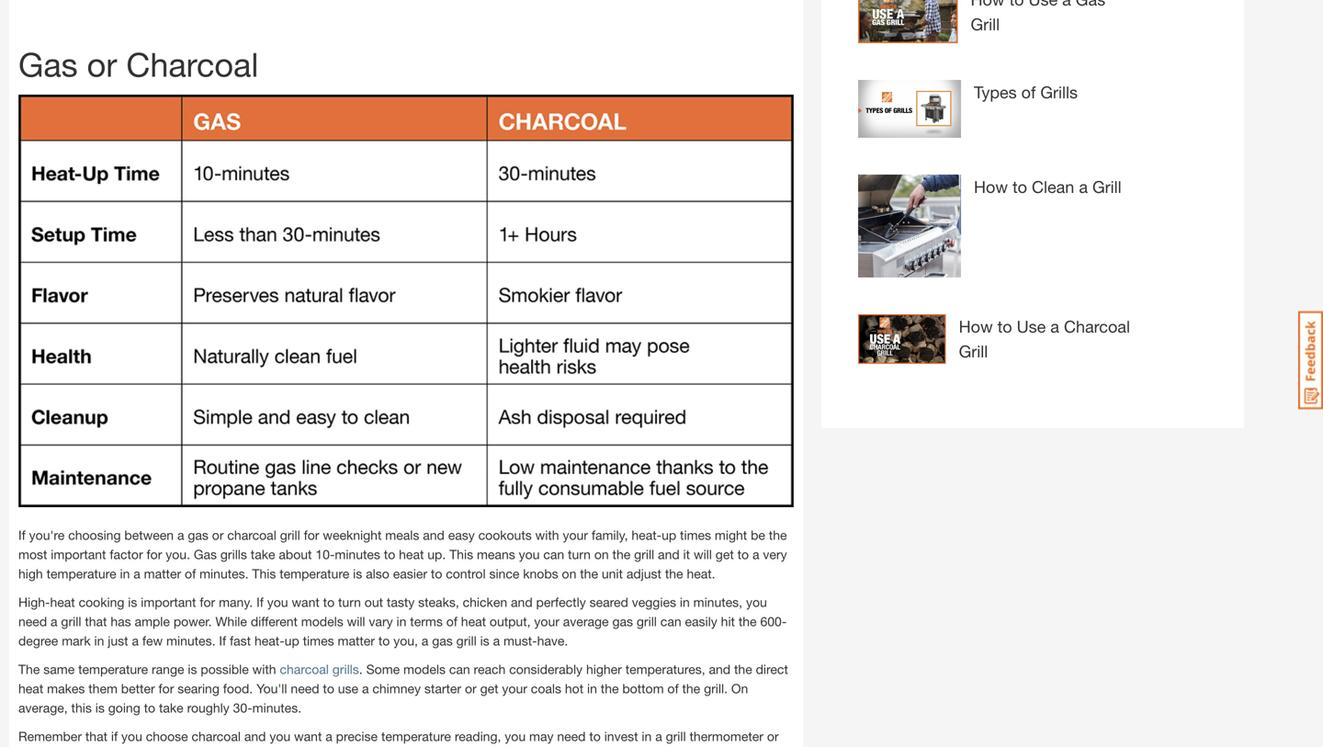 Task type: describe. For each thing, give the bounding box(es) containing it.
grills inside if you're choosing between a gas or charcoal grill for weeknight meals and easy cookouts with your family, heat-up times might be the most important factor for you. gas grills take about 10-minutes to heat up. this means you can turn on the grill and it will get to a very high temperature in a matter of minutes. this temperature is also easier to control since knobs on the unit adjust the heat.
[[221, 547, 247, 562]]

will inside if you're choosing between a gas or charcoal grill for weeknight meals and easy cookouts with your family, heat-up times might be the most important factor for you. gas grills take about 10-minutes to heat up. this means you can turn on the grill and it will get to a very high temperature in a matter of minutes. this temperature is also easier to control since knobs on the unit adjust the heat.
[[694, 547, 712, 562]]

a comparison chart showing some key differences between gas and charcoal grills. image
[[18, 95, 794, 507]]

to down the better
[[144, 700, 155, 716]]

gas inside if you're choosing between a gas or charcoal grill for weeknight meals and easy cookouts with your family, heat-up times might be the most important factor for you. gas grills take about 10-minutes to heat up. this means you can turn on the grill and it will get to a very high temperature in a matter of minutes. this temperature is also easier to control since knobs on the unit adjust the heat.
[[188, 528, 209, 543]]

matter inside if you're choosing between a gas or charcoal grill for weeknight meals and easy cookouts with your family, heat-up times might be the most important factor for you. gas grills take about 10-minutes to heat up. this means you can turn on the grill and it will get to a very high temperature in a matter of minutes. this temperature is also easier to control since knobs on the unit adjust the heat.
[[144, 566, 181, 581]]

temperature up them
[[78, 662, 148, 677]]

how for how to use a gas grill
[[971, 0, 1005, 9]]

to down vary
[[379, 633, 390, 648]]

the down higher
[[601, 681, 619, 696]]

of left the grills
[[1022, 82, 1037, 102]]

may
[[530, 729, 554, 744]]

you're
[[29, 528, 65, 543]]

range
[[152, 662, 184, 677]]

grill up mark
[[61, 614, 81, 629]]

how to use a gas grill image
[[859, 0, 958, 43]]

makes
[[47, 681, 85, 696]]

use for gas
[[1029, 0, 1058, 9]]

feedback link image
[[1299, 311, 1324, 410]]

to left use
[[323, 681, 335, 696]]

you left may
[[505, 729, 526, 744]]

1 vertical spatial on
[[562, 566, 577, 581]]

or inside . some models can reach considerably higher temperatures, and the direct heat makes them better for searing food. you'll need to use a chimney starter or get your coals hot in the bottom of the grill. on average, this is going to take roughly 30-minutes.
[[465, 681, 477, 696]]

the up unit
[[613, 547, 631, 562]]

roughly
[[187, 700, 230, 716]]

1 vertical spatial gas
[[18, 45, 78, 84]]

1 vertical spatial gas
[[613, 614, 633, 629]]

family,
[[592, 528, 628, 543]]

you up 600-
[[747, 595, 768, 610]]

hot
[[565, 681, 584, 696]]

times inside if you're choosing between a gas or charcoal grill for weeknight meals and easy cookouts with your family, heat-up times might be the most important factor for you. gas grills take about 10-minutes to heat up. this means you can turn on the grill and it will get to a very high temperature in a matter of minutes. this temperature is also easier to control since knobs on the unit adjust the heat.
[[680, 528, 712, 543]]

or inside if you're choosing between a gas or charcoal grill for weeknight meals and easy cookouts with your family, heat-up times might be the most important factor for you. gas grills take about 10-minutes to heat up. this means you can turn on the grill and it will get to a very high temperature in a matter of minutes. this temperature is also easier to control since knobs on the unit adjust the heat.
[[212, 528, 224, 543]]

and up up.
[[423, 528, 445, 543]]

how to clean a grill link
[[859, 175, 1135, 296]]

this
[[71, 700, 92, 716]]

charcoal inside remember that if you choose charcoal and you want a precise temperature reading, you may need to invest in a grill thermometer or
[[192, 729, 241, 744]]

remember that if you choose charcoal and you want a precise temperature reading, you may need to invest in a grill thermometer or
[[18, 729, 779, 747]]

direct
[[756, 662, 789, 677]]

output,
[[490, 614, 531, 629]]

starter
[[425, 681, 462, 696]]

for up 10-
[[304, 528, 319, 543]]

2 vertical spatial gas
[[432, 633, 453, 648]]

you down you'll
[[270, 729, 291, 744]]

if
[[111, 729, 118, 744]]

high-heat cooking is important for many. if you want to turn out tasty steaks, chicken and perfectly seared veggies in minutes, you need a grill that has ample power. while different models will vary in terms of heat output, your average gas grill can easily hit the 600- degree mark in just a few minutes. if fast heat-up times matter to you, a gas grill is a must-have.
[[18, 595, 787, 648]]

can inside high-heat cooking is important for many. if you want to turn out tasty steaks, chicken and perfectly seared veggies in minutes, you need a grill that has ample power. while different models will vary in terms of heat output, your average gas grill can easily hit the 600- degree mark in just a few minutes. if fast heat-up times matter to you, a gas grill is a must-have.
[[661, 614, 682, 629]]

is up reach
[[480, 633, 490, 648]]

models inside high-heat cooking is important for many. if you want to turn out tasty steaks, chicken and perfectly seared veggies in minutes, you need a grill that has ample power. while different models will vary in terms of heat output, your average gas grill can easily hit the 600- degree mark in just a few minutes. if fast heat-up times matter to you, a gas grill is a must-have.
[[301, 614, 344, 629]]

gas inside if you're choosing between a gas or charcoal grill for weeknight meals and easy cookouts with your family, heat-up times might be the most important factor for you. gas grills take about 10-minutes to heat up. this means you can turn on the grill and it will get to a very high temperature in a matter of minutes. this temperature is also easier to control since knobs on the unit adjust the heat.
[[194, 547, 217, 562]]

is up the searing
[[188, 662, 197, 677]]

how for how to clean a grill
[[975, 177, 1009, 197]]

steaks,
[[418, 595, 459, 610]]

how for how to use a charcoal grill
[[960, 317, 994, 337]]

0 vertical spatial on
[[595, 547, 609, 562]]

in up the easily
[[680, 595, 690, 610]]

for inside high-heat cooking is important for many. if you want to turn out tasty steaks, chicken and perfectly seared veggies in minutes, you need a grill that has ample power. while different models will vary in terms of heat output, your average gas grill can easily hit the 600- degree mark in just a few minutes. if fast heat-up times matter to you, a gas grill is a must-have.
[[200, 595, 215, 610]]

to inside remember that if you choose charcoal and you want a precise temperature reading, you may need to invest in a grill thermometer or
[[590, 729, 601, 744]]

have.
[[537, 633, 568, 648]]

average
[[563, 614, 609, 629]]

in down tasty
[[397, 614, 407, 629]]

factor
[[110, 547, 143, 562]]

to left out
[[323, 595, 335, 610]]

to down up.
[[431, 566, 443, 581]]

higher
[[587, 662, 622, 677]]

the down it
[[666, 566, 684, 581]]

that inside remember that if you choose charcoal and you want a precise temperature reading, you may need to invest in a grill thermometer or
[[85, 729, 108, 744]]

can inside if you're choosing between a gas or charcoal grill for weeknight meals and easy cookouts with your family, heat-up times might be the most important factor for you. gas grills take about 10-minutes to heat up. this means you can turn on the grill and it will get to a very high temperature in a matter of minutes. this temperature is also easier to control since knobs on the unit adjust the heat.
[[544, 547, 565, 562]]

reading,
[[455, 729, 501, 744]]

grill.
[[704, 681, 728, 696]]

hit
[[721, 614, 736, 629]]

thermometer
[[690, 729, 764, 744]]

has
[[111, 614, 131, 629]]

your inside high-heat cooking is important for many. if you want to turn out tasty steaks, chicken and perfectly seared veggies in minutes, you need a grill that has ample power. while different models will vary in terms of heat output, your average gas grill can easily hit the 600- degree mark in just a few minutes. if fast heat-up times matter to you, a gas grill is a must-have.
[[535, 614, 560, 629]]

temperature down 10-
[[280, 566, 350, 581]]

grill up about
[[280, 528, 300, 543]]

on
[[732, 681, 749, 696]]

turn inside high-heat cooking is important for many. if you want to turn out tasty steaks, chicken and perfectly seared veggies in minutes, you need a grill that has ample power. while different models will vary in terms of heat output, your average gas grill can easily hit the 600- degree mark in just a few minutes. if fast heat-up times matter to you, a gas grill is a must-have.
[[338, 595, 361, 610]]

types of grills image
[[859, 80, 962, 138]]

going
[[108, 700, 140, 716]]

you.
[[166, 547, 190, 562]]

gas or charcoal
[[18, 45, 259, 84]]

the inside high-heat cooking is important for many. if you want to turn out tasty steaks, chicken and perfectly seared veggies in minutes, you need a grill that has ample power. while different models will vary in terms of heat output, your average gas grill can easily hit the 600- degree mark in just a few minutes. if fast heat-up times matter to you, a gas grill is a must-have.
[[739, 614, 757, 629]]

want inside remember that if you choose charcoal and you want a precise temperature reading, you may need to invest in a grill thermometer or
[[294, 729, 322, 744]]

also
[[366, 566, 390, 581]]

knobs
[[523, 566, 559, 581]]

a inside . some models can reach considerably higher temperatures, and the direct heat makes them better for searing food. you'll need to use a chimney starter or get your coals hot in the bottom of the grill. on average, this is going to take roughly 30-minutes.
[[362, 681, 369, 696]]

different
[[251, 614, 298, 629]]

to inside how to use a charcoal grill
[[998, 317, 1013, 337]]

for down between
[[147, 547, 162, 562]]

while
[[216, 614, 247, 629]]

take inside if you're choosing between a gas or charcoal grill for weeknight meals and easy cookouts with your family, heat-up times might be the most important factor for you. gas grills take about 10-minutes to heat up. this means you can turn on the grill and it will get to a very high temperature in a matter of minutes. this temperature is also easier to control since knobs on the unit adjust the heat.
[[251, 547, 275, 562]]

the up "on"
[[735, 662, 753, 677]]

terms
[[410, 614, 443, 629]]

choosing
[[68, 528, 121, 543]]

about
[[279, 547, 312, 562]]

means
[[477, 547, 516, 562]]

to left 'clean' on the top right of the page
[[1013, 177, 1028, 197]]

chicken
[[463, 595, 508, 610]]

minutes. inside if you're choosing between a gas or charcoal grill for weeknight meals and easy cookouts with your family, heat-up times might be the most important factor for you. gas grills take about 10-minutes to heat up. this means you can turn on the grill and it will get to a very high temperature in a matter of minutes. this temperature is also easier to control since knobs on the unit adjust the heat.
[[200, 566, 249, 581]]

charcoal inside how to use a charcoal grill
[[1065, 317, 1131, 337]]

seared
[[590, 595, 629, 610]]

you up different
[[267, 595, 288, 610]]

easier
[[393, 566, 428, 581]]

tasty
[[387, 595, 415, 610]]

vary
[[369, 614, 393, 629]]

it
[[684, 547, 691, 562]]

need inside . some models can reach considerably higher temperatures, and the direct heat makes them better for searing food. you'll need to use a chimney starter or get your coals hot in the bottom of the grill. on average, this is going to take roughly 30-minutes.
[[291, 681, 320, 696]]

charcoal for grill
[[227, 528, 277, 543]]

unit
[[602, 566, 623, 581]]

ample
[[135, 614, 170, 629]]

how to use a gas grill link
[[859, 0, 1135, 62]]

power.
[[174, 614, 212, 629]]

adjust
[[627, 566, 662, 581]]

in left just
[[94, 633, 104, 648]]

reach
[[474, 662, 506, 677]]

might
[[715, 528, 748, 543]]

times inside high-heat cooking is important for many. if you want to turn out tasty steaks, chicken and perfectly seared veggies in minutes, you need a grill that has ample power. while different models will vary in terms of heat output, your average gas grill can easily hit the 600- degree mark in just a few minutes. if fast heat-up times matter to you, a gas grill is a must-have.
[[303, 633, 334, 648]]

cookouts
[[479, 528, 532, 543]]

you,
[[394, 633, 418, 648]]

use
[[338, 681, 359, 696]]

will inside high-heat cooking is important for many. if you want to turn out tasty steaks, chicken and perfectly seared veggies in minutes, you need a grill that has ample power. while different models will vary in terms of heat output, your average gas grill can easily hit the 600- degree mark in just a few minutes. if fast heat-up times matter to you, a gas grill is a must-have.
[[347, 614, 366, 629]]

for inside . some models can reach considerably higher temperatures, and the direct heat makes them better for searing food. you'll need to use a chimney starter or get your coals hot in the bottom of the grill. on average, this is going to take roughly 30-minutes.
[[159, 681, 174, 696]]

and inside . some models can reach considerably higher temperatures, and the direct heat makes them better for searing food. you'll need to use a chimney starter or get your coals hot in the bottom of the grill. on average, this is going to take roughly 30-minutes.
[[709, 662, 731, 677]]

grill inside remember that if you choose charcoal and you want a precise temperature reading, you may need to invest in a grill thermometer or
[[666, 729, 686, 744]]

high
[[18, 566, 43, 581]]

.
[[359, 662, 363, 677]]

most
[[18, 547, 47, 562]]

be
[[751, 528, 766, 543]]

of inside high-heat cooking is important for many. if you want to turn out tasty steaks, chicken and perfectly seared veggies in minutes, you need a grill that has ample power. while different models will vary in terms of heat output, your average gas grill can easily hit the 600- degree mark in just a few minutes. if fast heat-up times matter to you, a gas grill is a must-have.
[[447, 614, 458, 629]]

chimney
[[373, 681, 421, 696]]

0 vertical spatial this
[[450, 547, 474, 562]]

temperature inside remember that if you choose charcoal and you want a precise temperature reading, you may need to invest in a grill thermometer or
[[382, 729, 451, 744]]

types of grills
[[975, 82, 1078, 102]]

minutes. if
[[166, 633, 226, 648]]

you right if
[[121, 729, 142, 744]]

to down might
[[738, 547, 749, 562]]

types
[[975, 82, 1018, 102]]

how to use a charcoal grill link
[[859, 314, 1135, 382]]

the left unit
[[580, 566, 599, 581]]

many.
[[219, 595, 253, 610]]

matter inside high-heat cooking is important for many. if you want to turn out tasty steaks, chicken and perfectly seared veggies in minutes, you need a grill that has ample power. while different models will vary in terms of heat output, your average gas grill can easily hit the 600- degree mark in just a few minutes. if fast heat-up times matter to you, a gas grill is a must-have.
[[338, 633, 375, 648]]

. some models can reach considerably higher temperatures, and the direct heat makes them better for searing food. you'll need to use a chimney starter or get your coals hot in the bottom of the grill. on average, this is going to take roughly 30-minutes.
[[18, 662, 789, 716]]

30-
[[233, 700, 253, 716]]

charcoal for grills
[[280, 662, 329, 677]]

minutes
[[335, 547, 381, 562]]

same
[[43, 662, 75, 677]]

possible
[[201, 662, 249, 677]]

heat down chicken on the bottom left
[[461, 614, 486, 629]]

grill down veggies
[[637, 614, 657, 629]]

coals
[[531, 681, 562, 696]]

your inside if you're choosing between a gas or charcoal grill for weeknight meals and easy cookouts with your family, heat-up times might be the most important factor for you. gas grills take about 10-minutes to heat up. this means you can turn on the grill and it will get to a very high temperature in a matter of minutes. this temperature is also easier to control since knobs on the unit adjust the heat.
[[563, 528, 588, 543]]

average,
[[18, 700, 68, 716]]

veggies
[[632, 595, 677, 610]]



Task type: locate. For each thing, give the bounding box(es) containing it.
can up knobs
[[544, 547, 565, 562]]

want up different
[[292, 595, 320, 610]]

out
[[365, 595, 383, 610]]

of down steaks,
[[447, 614, 458, 629]]

get down might
[[716, 547, 734, 562]]

0 vertical spatial grills
[[221, 547, 247, 562]]

0 horizontal spatial with
[[253, 662, 276, 677]]

important
[[51, 547, 106, 562], [141, 595, 196, 610]]

need down high-
[[18, 614, 47, 629]]

1 vertical spatial if
[[257, 595, 264, 610]]

in down factor on the bottom left of the page
[[120, 566, 130, 581]]

1 vertical spatial with
[[253, 662, 276, 677]]

that
[[85, 614, 107, 629], [85, 729, 108, 744]]

1 vertical spatial will
[[347, 614, 366, 629]]

searing
[[178, 681, 220, 696]]

with inside if you're choosing between a gas or charcoal grill for weeknight meals and easy cookouts with your family, heat-up times might be the most important factor for you. gas grills take about 10-minutes to heat up. this means you can turn on the grill and it will get to a very high temperature in a matter of minutes. this temperature is also easier to control since knobs on the unit adjust the heat.
[[536, 528, 560, 543]]

grill left thermometer
[[666, 729, 686, 744]]

that left if
[[85, 729, 108, 744]]

0 vertical spatial models
[[301, 614, 344, 629]]

and left it
[[658, 547, 680, 562]]

up inside if you're choosing between a gas or charcoal grill for weeknight meals and easy cookouts with your family, heat-up times might be the most important factor for you. gas grills take about 10-minutes to heat up. this means you can turn on the grill and it will get to a very high temperature in a matter of minutes. this temperature is also easier to control since knobs on the unit adjust the heat.
[[662, 528, 677, 543]]

1 horizontal spatial get
[[716, 547, 734, 562]]

heat- inside if you're choosing between a gas or charcoal grill for weeknight meals and easy cookouts with your family, heat-up times might be the most important factor for you. gas grills take about 10-minutes to heat up. this means you can turn on the grill and it will get to a very high temperature in a matter of minutes. this temperature is also easier to control since knobs on the unit adjust the heat.
[[632, 528, 662, 543]]

2 horizontal spatial gas
[[1076, 0, 1106, 9]]

0 horizontal spatial turn
[[338, 595, 361, 610]]

how inside how to use a charcoal grill
[[960, 317, 994, 337]]

0 vertical spatial charcoal
[[227, 528, 277, 543]]

2 vertical spatial how
[[960, 317, 994, 337]]

1 horizontal spatial important
[[141, 595, 196, 610]]

matter up . at left bottom
[[338, 633, 375, 648]]

or
[[87, 45, 117, 84], [212, 528, 224, 543], [465, 681, 477, 696], [768, 729, 779, 744]]

the up 'very'
[[769, 528, 788, 543]]

heat inside . some models can reach considerably higher temperatures, and the direct heat makes them better for searing food. you'll need to use a chimney starter or get your coals hot in the bottom of the grill. on average, this is going to take roughly 30-minutes.
[[18, 681, 43, 696]]

bottom
[[623, 681, 664, 696]]

temperatures,
[[626, 662, 706, 677]]

for
[[304, 528, 319, 543], [147, 547, 162, 562], [200, 595, 215, 610], [159, 681, 174, 696]]

how inside how to use a gas grill
[[971, 0, 1005, 9]]

1 vertical spatial models
[[404, 662, 446, 677]]

1 vertical spatial grills
[[333, 662, 359, 677]]

your up the have.
[[535, 614, 560, 629]]

0 vertical spatial that
[[85, 614, 107, 629]]

matter
[[144, 566, 181, 581], [338, 633, 375, 648]]

grill inside how to use a charcoal grill
[[960, 342, 989, 361]]

minutes. up many.
[[200, 566, 249, 581]]

gas down seared in the left bottom of the page
[[613, 614, 633, 629]]

1 vertical spatial get
[[480, 681, 499, 696]]

2 vertical spatial grill
[[960, 342, 989, 361]]

want inside high-heat cooking is important for many. if you want to turn out tasty steaks, chicken and perfectly seared veggies in minutes, you need a grill that has ample power. while different models will vary in terms of heat output, your average gas grill can easily hit the 600- degree mark in just a few minutes. if fast heat-up times matter to you, a gas grill is a must-have.
[[292, 595, 320, 610]]

cooking
[[79, 595, 124, 610]]

this up many.
[[252, 566, 276, 581]]

if inside if you're choosing between a gas or charcoal grill for weeknight meals and easy cookouts with your family, heat-up times might be the most important factor for you. gas grills take about 10-minutes to heat up. this means you can turn on the grill and it will get to a very high temperature in a matter of minutes. this temperature is also easier to control since knobs on the unit adjust the heat.
[[18, 528, 26, 543]]

1 horizontal spatial charcoal
[[1065, 317, 1131, 337]]

very
[[763, 547, 788, 562]]

between
[[124, 528, 174, 543]]

models inside . some models can reach considerably higher temperatures, and the direct heat makes them better for searing food. you'll need to use a chimney starter or get your coals hot in the bottom of the grill. on average, this is going to take roughly 30-minutes.
[[404, 662, 446, 677]]

and up grill.
[[709, 662, 731, 677]]

1 horizontal spatial turn
[[568, 547, 591, 562]]

0 vertical spatial grill
[[971, 14, 1000, 34]]

how to use a charcoal grill image
[[859, 314, 947, 364]]

1 vertical spatial turn
[[338, 595, 361, 610]]

clean
[[1033, 177, 1075, 197]]

0 horizontal spatial need
[[18, 614, 47, 629]]

fast
[[230, 633, 251, 648]]

0 vertical spatial need
[[18, 614, 47, 629]]

your left the family,
[[563, 528, 588, 543]]

0 horizontal spatial models
[[301, 614, 344, 629]]

grill for how to use a charcoal grill
[[960, 342, 989, 361]]

heat.
[[687, 566, 716, 581]]

grills
[[1041, 82, 1078, 102]]

1 horizontal spatial minutes.
[[253, 700, 302, 716]]

0 horizontal spatial gas
[[188, 528, 209, 543]]

0 vertical spatial want
[[292, 595, 320, 610]]

can up starter
[[449, 662, 470, 677]]

grill right 'clean' on the top right of the page
[[1093, 177, 1122, 197]]

of inside if you're choosing between a gas or charcoal grill for weeknight meals and easy cookouts with your family, heat-up times might be the most important factor for you. gas grills take about 10-minutes to heat up. this means you can turn on the grill and it will get to a very high temperature in a matter of minutes. this temperature is also easier to control since knobs on the unit adjust the heat.
[[185, 566, 196, 581]]

0 vertical spatial use
[[1029, 0, 1058, 9]]

1 vertical spatial matter
[[338, 633, 375, 648]]

heat left cooking at the bottom of the page
[[50, 595, 75, 610]]

0 horizontal spatial get
[[480, 681, 499, 696]]

turn inside if you're choosing between a gas or charcoal grill for weeknight meals and easy cookouts with your family, heat-up times might be the most important factor for you. gas grills take about 10-minutes to heat up. this means you can turn on the grill and it will get to a very high temperature in a matter of minutes. this temperature is also easier to control since knobs on the unit adjust the heat.
[[568, 547, 591, 562]]

and
[[423, 528, 445, 543], [658, 547, 680, 562], [511, 595, 533, 610], [709, 662, 731, 677], [244, 729, 266, 744]]

0 vertical spatial important
[[51, 547, 106, 562]]

perfectly
[[536, 595, 586, 610]]

2 vertical spatial gas
[[194, 547, 217, 562]]

to down how to clean a grill link
[[998, 317, 1013, 337]]

times up charcoal grills link
[[303, 633, 334, 648]]

0 vertical spatial turn
[[568, 547, 591, 562]]

1 horizontal spatial if
[[257, 595, 264, 610]]

turn up perfectly
[[568, 547, 591, 562]]

1 horizontal spatial can
[[544, 547, 565, 562]]

1 vertical spatial up
[[285, 633, 300, 648]]

if up most
[[18, 528, 26, 543]]

the left grill.
[[683, 681, 701, 696]]

charcoal grills link
[[280, 662, 359, 677]]

1 vertical spatial your
[[535, 614, 560, 629]]

need inside high-heat cooking is important for many. if you want to turn out tasty steaks, chicken and perfectly seared veggies in minutes, you need a grill that has ample power. while different models will vary in terms of heat output, your average gas grill can easily hit the 600- degree mark in just a few minutes. if fast heat-up times matter to you, a gas grill is a must-have.
[[18, 614, 47, 629]]

0 horizontal spatial will
[[347, 614, 366, 629]]

must-
[[504, 633, 537, 648]]

temperature up cooking at the bottom of the page
[[47, 566, 116, 581]]

important inside high-heat cooking is important for many. if you want to turn out tasty steaks, chicken and perfectly seared veggies in minutes, you need a grill that has ample power. while different models will vary in terms of heat output, your average gas grill can easily hit the 600- degree mark in just a few minutes. if fast heat-up times matter to you, a gas grill is a must-have.
[[141, 595, 196, 610]]

1 horizontal spatial with
[[536, 528, 560, 543]]

few
[[142, 633, 163, 648]]

1 horizontal spatial need
[[291, 681, 320, 696]]

0 vertical spatial if
[[18, 528, 26, 543]]

heat- down different
[[255, 633, 285, 648]]

heat- right the family,
[[632, 528, 662, 543]]

you up knobs
[[519, 547, 540, 562]]

grill up adjust
[[635, 547, 655, 562]]

0 horizontal spatial this
[[252, 566, 276, 581]]

how left 'clean' on the top right of the page
[[975, 177, 1009, 197]]

easily
[[685, 614, 718, 629]]

1 horizontal spatial gas
[[432, 633, 453, 648]]

times up it
[[680, 528, 712, 543]]

the right hit
[[739, 614, 757, 629]]

0 vertical spatial can
[[544, 547, 565, 562]]

will left vary
[[347, 614, 366, 629]]

you'll
[[257, 681, 287, 696]]

them
[[89, 681, 118, 696]]

is up has at the left of the page
[[128, 595, 137, 610]]

1 horizontal spatial on
[[595, 547, 609, 562]]

heat- inside high-heat cooking is important for many. if you want to turn out tasty steaks, chicken and perfectly seared veggies in minutes, you need a grill that has ample power. while different models will vary in terms of heat output, your average gas grill can easily hit the 600- degree mark in just a few minutes. if fast heat-up times matter to you, a gas grill is a must-have.
[[255, 633, 285, 648]]

how to use a charcoal grill
[[960, 317, 1131, 361]]

1 vertical spatial need
[[291, 681, 320, 696]]

600-
[[761, 614, 787, 629]]

1 vertical spatial times
[[303, 633, 334, 648]]

2 horizontal spatial gas
[[613, 614, 633, 629]]

use for charcoal
[[1017, 317, 1047, 337]]

grill inside how to use a gas grill
[[971, 14, 1000, 34]]

important inside if you're choosing between a gas or charcoal grill for weeknight meals and easy cookouts with your family, heat-up times might be the most important factor for you. gas grills take about 10-minutes to heat up. this means you can turn on the grill and it will get to a very high temperature in a matter of minutes. this temperature is also easier to control since knobs on the unit adjust the heat.
[[51, 547, 106, 562]]

matter down you. on the bottom of page
[[144, 566, 181, 581]]

0 vertical spatial how
[[971, 0, 1005, 9]]

1 horizontal spatial gas
[[194, 547, 217, 562]]

this down easy
[[450, 547, 474, 562]]

1 vertical spatial this
[[252, 566, 276, 581]]

0 vertical spatial take
[[251, 547, 275, 562]]

to left invest
[[590, 729, 601, 744]]

get inside if you're choosing between a gas or charcoal grill for weeknight meals and easy cookouts with your family, heat-up times might be the most important factor for you. gas grills take about 10-minutes to heat up. this means you can turn on the grill and it will get to a very high temperature in a matter of minutes. this temperature is also easier to control since knobs on the unit adjust the heat.
[[716, 547, 734, 562]]

use inside how to use a charcoal grill
[[1017, 317, 1047, 337]]

how to clean a grill
[[975, 177, 1122, 197]]

up.
[[428, 547, 446, 562]]

want left "precise" at bottom
[[294, 729, 322, 744]]

grill up the types at the top right of page
[[971, 14, 1000, 34]]

gas up you. on the bottom of page
[[188, 528, 209, 543]]

0 vertical spatial with
[[536, 528, 560, 543]]

grills up many.
[[221, 547, 247, 562]]

0 vertical spatial minutes.
[[200, 566, 249, 581]]

or inside remember that if you choose charcoal and you want a precise temperature reading, you may need to invest in a grill thermometer or
[[768, 729, 779, 744]]

0 horizontal spatial take
[[159, 700, 184, 716]]

in inside if you're choosing between a gas or charcoal grill for weeknight meals and easy cookouts with your family, heat-up times might be the most important factor for you. gas grills take about 10-minutes to heat up. this means you can turn on the grill and it will get to a very high temperature in a matter of minutes. this temperature is also easier to control since knobs on the unit adjust the heat.
[[120, 566, 130, 581]]

on right knobs
[[562, 566, 577, 581]]

if up different
[[257, 595, 264, 610]]

of down the temperatures,
[[668, 681, 679, 696]]

food.
[[223, 681, 253, 696]]

up down different
[[285, 633, 300, 648]]

turn left out
[[338, 595, 361, 610]]

2 vertical spatial your
[[502, 681, 528, 696]]

on down the family,
[[595, 547, 609, 562]]

0 horizontal spatial charcoal
[[126, 45, 259, 84]]

how to use a gas grill
[[971, 0, 1106, 34]]

charcoal
[[126, 45, 259, 84], [1065, 317, 1131, 337]]

better
[[121, 681, 155, 696]]

heat
[[399, 547, 424, 562], [50, 595, 75, 610], [461, 614, 486, 629], [18, 681, 43, 696]]

heat down the
[[18, 681, 43, 696]]

a inside how to use a gas grill
[[1063, 0, 1072, 9]]

need
[[18, 614, 47, 629], [291, 681, 320, 696], [557, 729, 586, 744]]

degree
[[18, 633, 58, 648]]

meals
[[385, 528, 420, 543]]

some
[[366, 662, 400, 677]]

charcoal
[[227, 528, 277, 543], [280, 662, 329, 677], [192, 729, 241, 744]]

important up ample
[[141, 595, 196, 610]]

if inside high-heat cooking is important for many. if you want to turn out tasty steaks, chicken and perfectly seared veggies in minutes, you need a grill that has ample power. while different models will vary in terms of heat output, your average gas grill can easily hit the 600- degree mark in just a few minutes. if fast heat-up times matter to you, a gas grill is a must-have.
[[257, 595, 264, 610]]

your
[[563, 528, 588, 543], [535, 614, 560, 629], [502, 681, 528, 696]]

in inside . some models can reach considerably higher temperatures, and the direct heat makes them better for searing food. you'll need to use a chimney starter or get your coals hot in the bottom of the grill. on average, this is going to take roughly 30-minutes.
[[588, 681, 598, 696]]

heat-
[[632, 528, 662, 543], [255, 633, 285, 648]]

0 horizontal spatial heat-
[[255, 633, 285, 648]]

models up charcoal grills link
[[301, 614, 344, 629]]

gas inside how to use a gas grill
[[1076, 0, 1106, 9]]

use inside how to use a gas grill
[[1029, 0, 1058, 9]]

1 vertical spatial charcoal
[[1065, 317, 1131, 337]]

control
[[446, 566, 486, 581]]

easy
[[448, 528, 475, 543]]

0 horizontal spatial gas
[[18, 45, 78, 84]]

since
[[490, 566, 520, 581]]

0 horizontal spatial if
[[18, 528, 26, 543]]

1 that from the top
[[85, 614, 107, 629]]

1 horizontal spatial up
[[662, 528, 677, 543]]

of inside . some models can reach considerably higher temperatures, and the direct heat makes them better for searing food. you'll need to use a chimney starter or get your coals hot in the bottom of the grill. on average, this is going to take roughly 30-minutes.
[[668, 681, 679, 696]]

1 vertical spatial that
[[85, 729, 108, 744]]

and inside remember that if you choose charcoal and you want a precise temperature reading, you may need to invest in a grill thermometer or
[[244, 729, 266, 744]]

to up also
[[384, 547, 396, 562]]

1 vertical spatial grill
[[1093, 177, 1122, 197]]

is right this
[[95, 700, 105, 716]]

a inside how to use a charcoal grill
[[1051, 317, 1060, 337]]

need right may
[[557, 729, 586, 744]]

0 horizontal spatial minutes.
[[200, 566, 249, 581]]

get
[[716, 547, 734, 562], [480, 681, 499, 696]]

high-
[[18, 595, 50, 610]]

how right how to use a charcoal grill image
[[960, 317, 994, 337]]

1 vertical spatial use
[[1017, 317, 1047, 337]]

1 vertical spatial important
[[141, 595, 196, 610]]

0 vertical spatial will
[[694, 547, 712, 562]]

invest
[[605, 729, 639, 744]]

0 horizontal spatial can
[[449, 662, 470, 677]]

models up starter
[[404, 662, 446, 677]]

with
[[536, 528, 560, 543], [253, 662, 276, 677]]

0 vertical spatial charcoal
[[126, 45, 259, 84]]

get inside . some models can reach considerably higher temperatures, and the direct heat makes them better for searing food. you'll need to use a chimney starter or get your coals hot in the bottom of the grill. on average, this is going to take roughly 30-minutes.
[[480, 681, 499, 696]]

on
[[595, 547, 609, 562], [562, 566, 577, 581]]

your left coals at the left
[[502, 681, 528, 696]]

if you're choosing between a gas or charcoal grill for weeknight meals and easy cookouts with your family, heat-up times might be the most important factor for you. gas grills take about 10-minutes to heat up. this means you can turn on the grill and it will get to a very high temperature in a matter of minutes. this temperature is also easier to control since knobs on the unit adjust the heat.
[[18, 528, 788, 581]]

can inside . some models can reach considerably higher temperatures, and the direct heat makes them better for searing food. you'll need to use a chimney starter or get your coals hot in the bottom of the grill. on average, this is going to take roughly 30-minutes.
[[449, 662, 470, 677]]

grill up reach
[[457, 633, 477, 648]]

1 vertical spatial charcoal
[[280, 662, 329, 677]]

2 horizontal spatial your
[[563, 528, 588, 543]]

temperature down . some models can reach considerably higher temperatures, and the direct heat makes them better for searing food. you'll need to use a chimney starter or get your coals hot in the bottom of the grill. on average, this is going to take roughly 30-minutes.
[[382, 729, 451, 744]]

1 vertical spatial take
[[159, 700, 184, 716]]

grill right how to use a charcoal grill image
[[960, 342, 989, 361]]

1 vertical spatial heat-
[[255, 633, 285, 648]]

0 vertical spatial up
[[662, 528, 677, 543]]

your inside . some models can reach considerably higher temperatures, and the direct heat makes them better for searing food. you'll need to use a chimney starter or get your coals hot in the bottom of the grill. on average, this is going to take roughly 30-minutes.
[[502, 681, 528, 696]]

0 horizontal spatial times
[[303, 633, 334, 648]]

2 horizontal spatial can
[[661, 614, 682, 629]]

for down range
[[159, 681, 174, 696]]

precise
[[336, 729, 378, 744]]

charcoal inside if you're choosing between a gas or charcoal grill for weeknight meals and easy cookouts with your family, heat-up times might be the most important factor for you. gas grills take about 10-minutes to heat up. this means you can turn on the grill and it will get to a very high temperature in a matter of minutes. this temperature is also easier to control since knobs on the unit adjust the heat.
[[227, 528, 277, 543]]

charcoal up many.
[[227, 528, 277, 543]]

is inside if you're choosing between a gas or charcoal grill for weeknight meals and easy cookouts with your family, heat-up times might be the most important factor for you. gas grills take about 10-minutes to heat up. this means you can turn on the grill and it will get to a very high temperature in a matter of minutes. this temperature is also easier to control since knobs on the unit adjust the heat.
[[353, 566, 362, 581]]

mark
[[62, 633, 91, 648]]

minutes. down you'll
[[253, 700, 302, 716]]

0 horizontal spatial on
[[562, 566, 577, 581]]

and inside high-heat cooking is important for many. if you want to turn out tasty steaks, chicken and perfectly seared veggies in minutes, you need a grill that has ample power. while different models will vary in terms of heat output, your average gas grill can easily hit the 600- degree mark in just a few minutes. if fast heat-up times matter to you, a gas grill is a must-have.
[[511, 595, 533, 610]]

want
[[292, 595, 320, 610], [294, 729, 322, 744]]

1 vertical spatial want
[[294, 729, 322, 744]]

heat inside if you're choosing between a gas or charcoal grill for weeknight meals and easy cookouts with your family, heat-up times might be the most important factor for you. gas grills take about 10-minutes to heat up. this means you can turn on the grill and it will get to a very high temperature in a matter of minutes. this temperature is also easier to control since knobs on the unit adjust the heat.
[[399, 547, 424, 562]]

get down reach
[[480, 681, 499, 696]]

2 horizontal spatial need
[[557, 729, 586, 744]]

with up you'll
[[253, 662, 276, 677]]

important down choosing
[[51, 547, 106, 562]]

2 vertical spatial charcoal
[[192, 729, 241, 744]]

types of grills link
[[859, 80, 1135, 156]]

with up knobs
[[536, 528, 560, 543]]

and down 30-
[[244, 729, 266, 744]]

considerably
[[510, 662, 583, 677]]

2 vertical spatial can
[[449, 662, 470, 677]]

that inside high-heat cooking is important for many. if you want to turn out tasty steaks, chicken and perfectly seared veggies in minutes, you need a grill that has ample power. while different models will vary in terms of heat output, your average gas grill can easily hit the 600- degree mark in just a few minutes. if fast heat-up times matter to you, a gas grill is a must-have.
[[85, 614, 107, 629]]

grills up use
[[333, 662, 359, 677]]

and up output,
[[511, 595, 533, 610]]

of
[[1022, 82, 1037, 102], [185, 566, 196, 581], [447, 614, 458, 629], [668, 681, 679, 696]]

how to clean a grill image
[[859, 175, 962, 278]]

in right hot
[[588, 681, 598, 696]]

grill for how to use a gas grill
[[971, 14, 1000, 34]]

take up choose
[[159, 700, 184, 716]]

for up power.
[[200, 595, 215, 610]]

to inside how to use a gas grill
[[1010, 0, 1025, 9]]

up
[[662, 528, 677, 543], [285, 633, 300, 648]]

1 horizontal spatial will
[[694, 547, 712, 562]]

0 horizontal spatial your
[[502, 681, 528, 696]]

can
[[544, 547, 565, 562], [661, 614, 682, 629], [449, 662, 470, 677]]

1 horizontal spatial grills
[[333, 662, 359, 677]]

up right the family,
[[662, 528, 677, 543]]

1 horizontal spatial take
[[251, 547, 275, 562]]

minutes. inside . some models can reach considerably higher temperatures, and the direct heat makes them better for searing food. you'll need to use a chimney starter or get your coals hot in the bottom of the grill. on average, this is going to take roughly 30-minutes.
[[253, 700, 302, 716]]

charcoal down roughly
[[192, 729, 241, 744]]

in inside remember that if you choose charcoal and you want a precise temperature reading, you may need to invest in a grill thermometer or
[[642, 729, 652, 744]]

heat up easier
[[399, 547, 424, 562]]

up inside high-heat cooking is important for many. if you want to turn out tasty steaks, chicken and perfectly seared veggies in minutes, you need a grill that has ample power. while different models will vary in terms of heat output, your average gas grill can easily hit the 600- degree mark in just a few minutes. if fast heat-up times matter to you, a gas grill is a must-have.
[[285, 633, 300, 648]]

just
[[108, 633, 128, 648]]

0 vertical spatial get
[[716, 547, 734, 562]]

take
[[251, 547, 275, 562], [159, 700, 184, 716]]

2 vertical spatial need
[[557, 729, 586, 744]]

you inside if you're choosing between a gas or charcoal grill for weeknight meals and easy cookouts with your family, heat-up times might be the most important factor for you. gas grills take about 10-minutes to heat up. this means you can turn on the grill and it will get to a very high temperature in a matter of minutes. this temperature is also easier to control since knobs on the unit adjust the heat.
[[519, 547, 540, 562]]

need inside remember that if you choose charcoal and you want a precise temperature reading, you may need to invest in a grill thermometer or
[[557, 729, 586, 744]]

1 vertical spatial can
[[661, 614, 682, 629]]

1 vertical spatial how
[[975, 177, 1009, 197]]

is inside . some models can reach considerably higher temperatures, and the direct heat makes them better for searing food. you'll need to use a chimney starter or get your coals hot in the bottom of the grill. on average, this is going to take roughly 30-minutes.
[[95, 700, 105, 716]]

is
[[353, 566, 362, 581], [128, 595, 137, 610], [480, 633, 490, 648], [188, 662, 197, 677], [95, 700, 105, 716]]

the same temperature range is possible with charcoal grills
[[18, 662, 359, 677]]

0 horizontal spatial up
[[285, 633, 300, 648]]

take inside . some models can reach considerably higher temperatures, and the direct heat makes them better for searing food. you'll need to use a chimney starter or get your coals hot in the bottom of the grill. on average, this is going to take roughly 30-minutes.
[[159, 700, 184, 716]]

0 vertical spatial heat-
[[632, 528, 662, 543]]

2 that from the top
[[85, 729, 108, 744]]

0 horizontal spatial matter
[[144, 566, 181, 581]]

1 vertical spatial minutes.
[[253, 700, 302, 716]]

in
[[120, 566, 130, 581], [680, 595, 690, 610], [397, 614, 407, 629], [94, 633, 104, 648], [588, 681, 598, 696], [642, 729, 652, 744]]



Task type: vqa. For each thing, say whether or not it's contained in the screenshot.
Classic Window Boxes link
no



